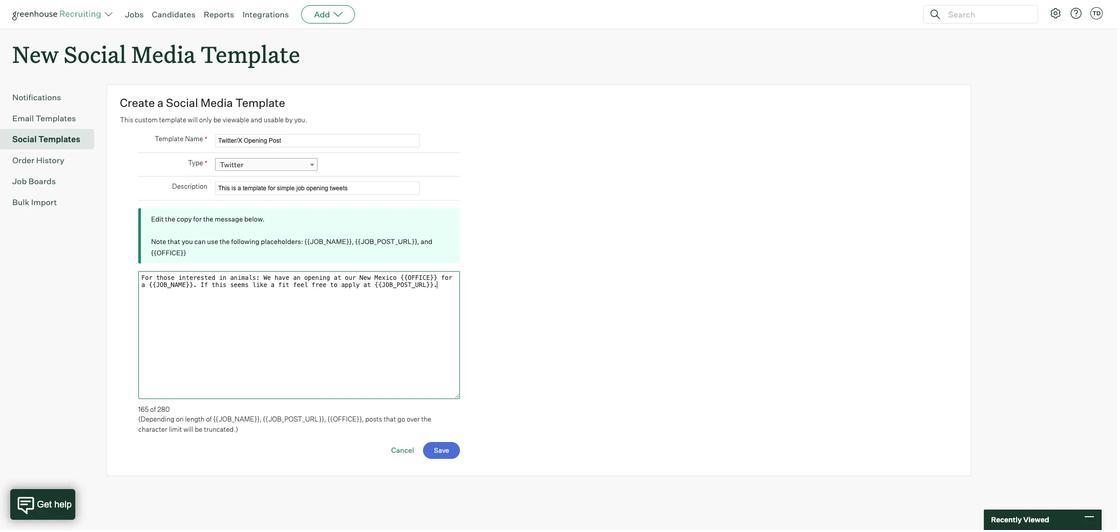 Task type: locate. For each thing, give the bounding box(es) containing it.
{{job_name}}, inside 165 of 280 (depending on length of {{job_name}}, {{job_post_url}}, {{office}}, posts that go over the character limit will be truncated.)
[[213, 416, 262, 424]]

this
[[120, 116, 133, 124]]

be down length in the left of the page
[[195, 426, 203, 434]]

edit the copy for the message below.
[[151, 215, 265, 224]]

order history link
[[12, 154, 90, 167]]

Template Name text field
[[215, 134, 420, 148]]

{{job_post_url}}, inside {{job_name}}, {{job_post_url}}, and {{office}}
[[355, 238, 419, 246]]

note
[[151, 238, 166, 246]]

template
[[201, 39, 300, 69], [235, 96, 285, 110], [155, 135, 184, 143]]

can
[[194, 238, 206, 246]]

posts
[[365, 416, 382, 424]]

notifications link
[[12, 91, 90, 104]]

over
[[407, 416, 420, 424]]

2 horizontal spatial social
[[166, 96, 198, 110]]

reports
[[204, 9, 234, 19]]

1 horizontal spatial media
[[201, 96, 233, 110]]

0 vertical spatial {{job_name}},
[[305, 238, 354, 246]]

and
[[251, 116, 262, 124], [421, 238, 433, 246]]

1 horizontal spatial of
[[206, 416, 212, 424]]

bulk import link
[[12, 196, 90, 209]]

(depending
[[138, 416, 175, 424]]

job boards link
[[12, 175, 90, 188]]

0 vertical spatial templates
[[36, 113, 76, 124]]

the
[[165, 215, 175, 224], [203, 215, 213, 224], [220, 238, 230, 246], [421, 416, 431, 424]]

td button
[[1089, 5, 1105, 22]]

be inside 165 of 280 (depending on length of {{job_name}}, {{job_post_url}}, {{office}}, posts that go over the character limit will be truncated.)
[[195, 426, 203, 434]]

template inside template name *
[[155, 135, 184, 143]]

will down length in the left of the page
[[184, 426, 193, 434]]

a
[[157, 96, 164, 110]]

name
[[185, 135, 203, 143]]

templates up social templates link
[[36, 113, 76, 124]]

limit
[[169, 426, 182, 434]]

0 vertical spatial media
[[131, 39, 196, 69]]

0 horizontal spatial be
[[195, 426, 203, 434]]

job boards
[[12, 176, 56, 187]]

2 * from the top
[[205, 159, 208, 168]]

description
[[172, 183, 208, 191]]

1 vertical spatial templates
[[38, 134, 80, 145]]

of right length in the left of the page
[[206, 416, 212, 424]]

0 vertical spatial of
[[150, 406, 156, 414]]

1 horizontal spatial {{job_post_url}},
[[355, 238, 419, 246]]

templates up order history link
[[38, 134, 80, 145]]

1 vertical spatial will
[[184, 426, 193, 434]]

td button
[[1091, 7, 1103, 19]]

None submit
[[423, 443, 460, 460]]

1 horizontal spatial {{job_name}},
[[305, 238, 354, 246]]

templates
[[36, 113, 76, 124], [38, 134, 80, 145]]

that
[[168, 238, 180, 246], [384, 416, 396, 424]]

following
[[231, 238, 259, 246]]

order history
[[12, 155, 64, 166]]

{{office}}
[[151, 249, 186, 257]]

{{job_name}},
[[305, 238, 354, 246], [213, 416, 262, 424]]

social
[[64, 39, 126, 69], [166, 96, 198, 110], [12, 134, 37, 145]]

{{office}},
[[328, 416, 364, 424]]

* right name
[[205, 135, 208, 144]]

1 vertical spatial {{job_post_url}},
[[263, 416, 326, 424]]

cancel link
[[391, 446, 414, 455]]

email
[[12, 113, 34, 124]]

0 vertical spatial social
[[64, 39, 126, 69]]

* right type
[[205, 159, 208, 168]]

media up this custom template will only be viewable and usable by you.
[[201, 96, 233, 110]]

template up 'usable'
[[235, 96, 285, 110]]

be
[[214, 116, 221, 124], [195, 426, 203, 434]]

0 horizontal spatial {{job_name}},
[[213, 416, 262, 424]]

0 vertical spatial be
[[214, 116, 221, 124]]

1 * from the top
[[205, 135, 208, 144]]

job
[[12, 176, 27, 187]]

templates for social templates
[[38, 134, 80, 145]]

of
[[150, 406, 156, 414], [206, 416, 212, 424]]

1 vertical spatial media
[[201, 96, 233, 110]]

2 vertical spatial social
[[12, 134, 37, 145]]

create
[[120, 96, 155, 110]]

{{job_name}}, {{job_post_url}}, and {{office}}
[[151, 238, 433, 257]]

1 vertical spatial be
[[195, 426, 203, 434]]

message
[[215, 215, 243, 224]]

Search text field
[[946, 7, 1029, 22]]

email templates link
[[12, 112, 90, 125]]

0 horizontal spatial that
[[168, 238, 180, 246]]

{{job_post_url}},
[[355, 238, 419, 246], [263, 416, 326, 424]]

1 vertical spatial that
[[384, 416, 396, 424]]

165 of 280 (depending on length of {{job_name}}, {{job_post_url}}, {{office}}, posts that go over the character limit will be truncated.)
[[138, 406, 431, 434]]

templates inside 'link'
[[36, 113, 76, 124]]

None text field
[[138, 272, 460, 400]]

custom
[[135, 116, 158, 124]]

165
[[138, 406, 149, 414]]

{{job_name}}, right placeholders:
[[305, 238, 354, 246]]

cancel
[[391, 446, 414, 455]]

1 horizontal spatial social
[[64, 39, 126, 69]]

that up "{{office}}"
[[168, 238, 180, 246]]

viewed
[[1024, 516, 1050, 525]]

0 horizontal spatial {{job_post_url}},
[[263, 416, 326, 424]]

candidates link
[[152, 9, 196, 19]]

1 vertical spatial *
[[205, 159, 208, 168]]

be right the "only"
[[214, 116, 221, 124]]

social templates link
[[12, 133, 90, 146]]

use
[[207, 238, 218, 246]]

edit
[[151, 215, 164, 224]]

type
[[188, 159, 203, 167]]

that left go
[[384, 416, 396, 424]]

{{job_name}}, up truncated.) at the left bottom of page
[[213, 416, 262, 424]]

0 vertical spatial {{job_post_url}},
[[355, 238, 419, 246]]

0 vertical spatial that
[[168, 238, 180, 246]]

integrations link
[[243, 9, 289, 19]]

create a social media template
[[120, 96, 285, 110]]

media
[[131, 39, 196, 69], [201, 96, 233, 110]]

template name *
[[155, 135, 208, 144]]

of right 165
[[150, 406, 156, 414]]

0 vertical spatial *
[[205, 135, 208, 144]]

email templates
[[12, 113, 76, 124]]

media down candidates link
[[131, 39, 196, 69]]

*
[[205, 135, 208, 144], [205, 159, 208, 168]]

template down integrations link
[[201, 39, 300, 69]]

1 vertical spatial and
[[421, 238, 433, 246]]

template down template
[[155, 135, 184, 143]]

notifications
[[12, 92, 61, 103]]

the right over
[[421, 416, 431, 424]]

2 vertical spatial template
[[155, 135, 184, 143]]

templates for email templates
[[36, 113, 76, 124]]

import
[[31, 197, 57, 208]]

1 horizontal spatial that
[[384, 416, 396, 424]]

1 vertical spatial {{job_name}},
[[213, 416, 262, 424]]

the right edit
[[165, 215, 175, 224]]

1 horizontal spatial and
[[421, 238, 433, 246]]

will
[[188, 116, 198, 124], [184, 426, 193, 434]]

0 vertical spatial and
[[251, 116, 262, 124]]

will left the "only"
[[188, 116, 198, 124]]

copy
[[177, 215, 192, 224]]



Task type: vqa. For each thing, say whether or not it's contained in the screenshot.
Jobs link at left
yes



Task type: describe. For each thing, give the bounding box(es) containing it.
0 vertical spatial template
[[201, 39, 300, 69]]

0 horizontal spatial of
[[150, 406, 156, 414]]

the right for
[[203, 215, 213, 224]]

on
[[176, 416, 184, 424]]

0 vertical spatial will
[[188, 116, 198, 124]]

reports link
[[204, 9, 234, 19]]

boards
[[29, 176, 56, 187]]

jobs link
[[125, 9, 144, 19]]

greenhouse recruiting image
[[12, 8, 105, 20]]

1 vertical spatial template
[[235, 96, 285, 110]]

twitter link
[[215, 158, 318, 171]]

you
[[182, 238, 193, 246]]

will inside 165 of 280 (depending on length of {{job_name}}, {{job_post_url}}, {{office}}, posts that go over the character limit will be truncated.)
[[184, 426, 193, 434]]

truncated.)
[[204, 426, 238, 434]]

{{job_post_url}}, inside 165 of 280 (depending on length of {{job_name}}, {{job_post_url}}, {{office}}, posts that go over the character limit will be truncated.)
[[263, 416, 326, 424]]

order
[[12, 155, 34, 166]]

{{job_name}}, inside {{job_name}}, {{job_post_url}}, and {{office}}
[[305, 238, 354, 246]]

and inside {{job_name}}, {{job_post_url}}, and {{office}}
[[421, 238, 433, 246]]

below.
[[244, 215, 265, 224]]

1 vertical spatial social
[[166, 96, 198, 110]]

candidates
[[152, 9, 196, 19]]

this custom template will only be viewable and usable by you.
[[120, 116, 307, 124]]

twitter
[[220, 160, 244, 169]]

note that you can use the following placeholders:
[[151, 238, 305, 246]]

for
[[193, 215, 202, 224]]

Description text field
[[215, 182, 420, 195]]

go
[[398, 416, 405, 424]]

1 horizontal spatial be
[[214, 116, 221, 124]]

type *
[[188, 159, 208, 168]]

history
[[36, 155, 64, 166]]

social templates
[[12, 134, 80, 145]]

new social media template
[[12, 39, 300, 69]]

add
[[314, 9, 330, 19]]

0 horizontal spatial and
[[251, 116, 262, 124]]

by
[[285, 116, 293, 124]]

viewable
[[223, 116, 249, 124]]

character
[[138, 426, 167, 434]]

configure image
[[1050, 7, 1062, 19]]

0 horizontal spatial media
[[131, 39, 196, 69]]

length
[[185, 416, 205, 424]]

placeholders:
[[261, 238, 303, 246]]

you.
[[294, 116, 307, 124]]

280
[[157, 406, 170, 414]]

add button
[[301, 5, 355, 24]]

the inside 165 of 280 (depending on length of {{job_name}}, {{job_post_url}}, {{office}}, posts that go over the character limit will be truncated.)
[[421, 416, 431, 424]]

bulk
[[12, 197, 29, 208]]

td
[[1093, 10, 1101, 17]]

recently
[[992, 516, 1022, 525]]

template
[[159, 116, 186, 124]]

jobs
[[125, 9, 144, 19]]

only
[[199, 116, 212, 124]]

usable
[[264, 116, 284, 124]]

bulk import
[[12, 197, 57, 208]]

0 horizontal spatial social
[[12, 134, 37, 145]]

the right use
[[220, 238, 230, 246]]

integrations
[[243, 9, 289, 19]]

new
[[12, 39, 58, 69]]

recently viewed
[[992, 516, 1050, 525]]

1 vertical spatial of
[[206, 416, 212, 424]]

that inside 165 of 280 (depending on length of {{job_name}}, {{job_post_url}}, {{office}}, posts that go over the character limit will be truncated.)
[[384, 416, 396, 424]]



